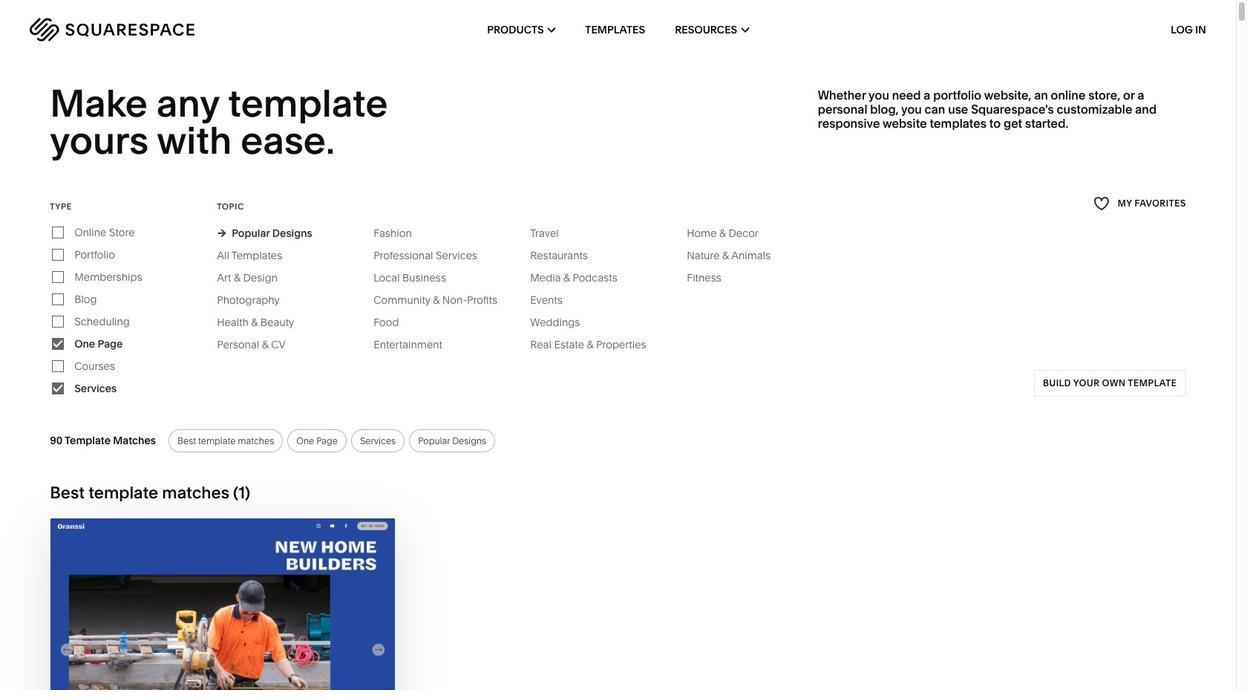 Task type: vqa. For each thing, say whether or not it's contained in the screenshot.
Nature
no



Task type: locate. For each thing, give the bounding box(es) containing it.
oranssi image
[[51, 518, 395, 690]]



